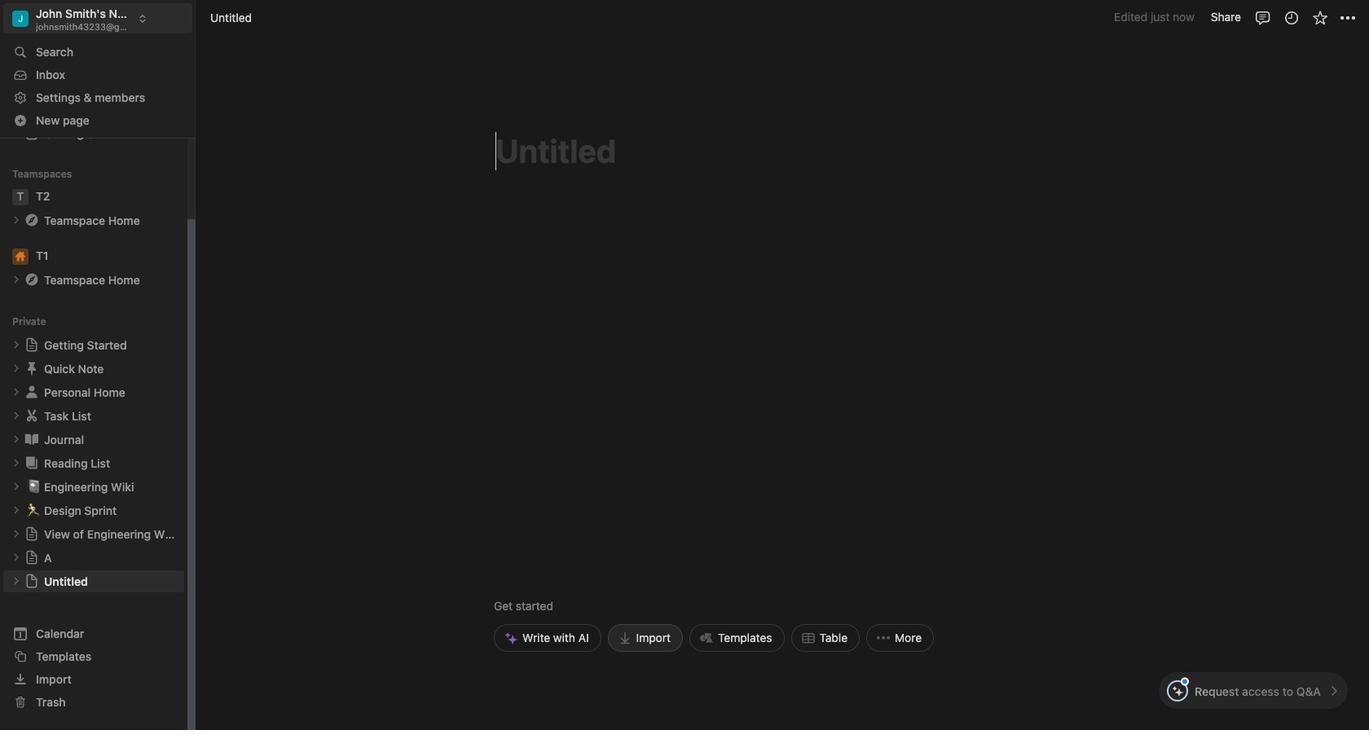Task type: locate. For each thing, give the bounding box(es) containing it.
📓 image
[[26, 477, 41, 496]]

t image
[[12, 189, 29, 205]]

change page icon image
[[24, 126, 39, 140], [24, 212, 40, 228], [24, 272, 40, 288], [24, 338, 39, 352], [24, 361, 40, 377], [24, 384, 40, 400], [24, 408, 40, 424], [24, 431, 40, 448], [24, 455, 40, 471], [24, 527, 39, 542], [24, 551, 39, 565], [24, 574, 39, 589]]

6 open image from the top
[[11, 458, 21, 468]]

1 open image from the top
[[11, 215, 21, 225]]

comments image
[[1255, 9, 1271, 26]]

🏃 image
[[26, 501, 41, 520]]

menu
[[494, 484, 934, 652]]

open image
[[11, 215, 21, 225], [11, 387, 21, 397], [11, 506, 21, 515], [11, 577, 21, 586]]

open image
[[11, 275, 21, 285], [11, 340, 21, 350], [11, 364, 21, 374], [11, 411, 21, 421], [11, 435, 21, 445], [11, 458, 21, 468], [11, 482, 21, 492], [11, 529, 21, 539], [11, 553, 21, 563]]

2 open image from the top
[[11, 340, 21, 350]]

3 open image from the top
[[11, 364, 21, 374]]



Task type: vqa. For each thing, say whether or not it's contained in the screenshot.
the Favorite image
yes



Task type: describe. For each thing, give the bounding box(es) containing it.
1 open image from the top
[[11, 275, 21, 285]]

3 open image from the top
[[11, 506, 21, 515]]

5 open image from the top
[[11, 435, 21, 445]]

8 open image from the top
[[11, 529, 21, 539]]

7 open image from the top
[[11, 482, 21, 492]]

2 open image from the top
[[11, 387, 21, 397]]

4 open image from the top
[[11, 577, 21, 586]]

4 open image from the top
[[11, 411, 21, 421]]

9 open image from the top
[[11, 553, 21, 563]]

updates image
[[1284, 9, 1300, 26]]

favorite image
[[1312, 9, 1329, 26]]



